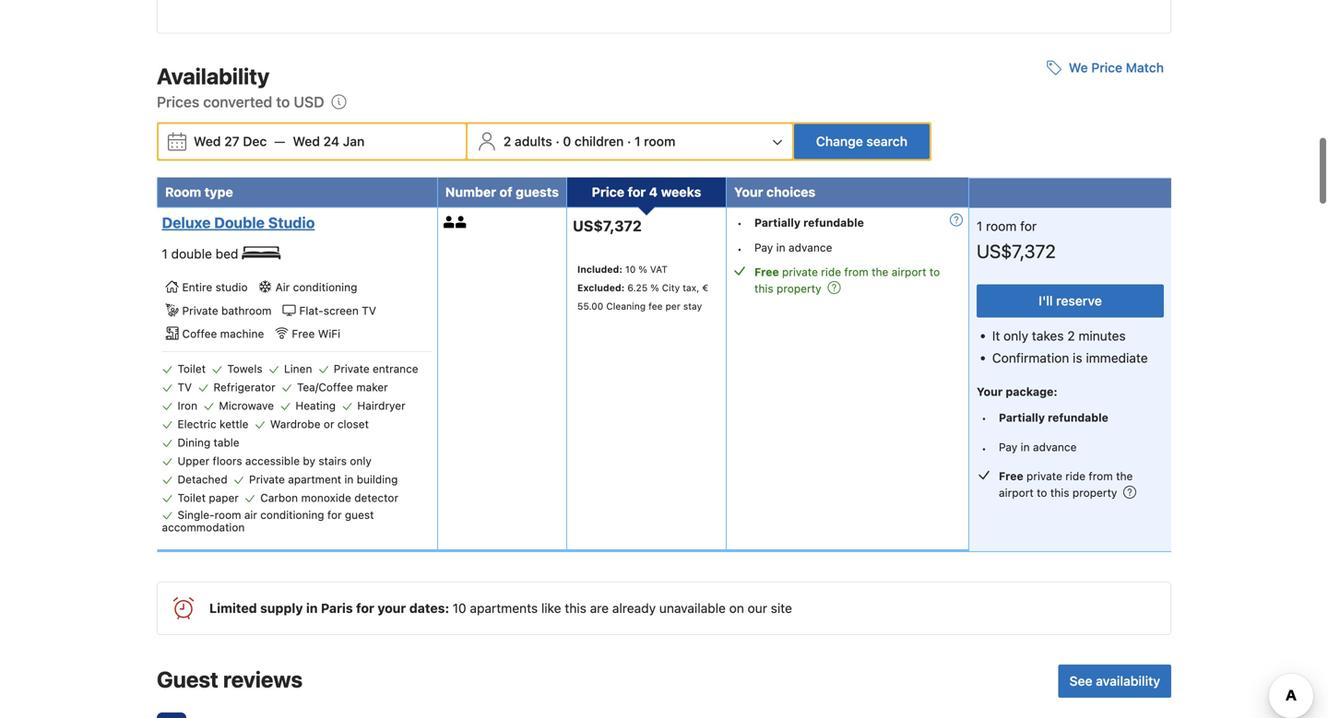 Task type: vqa. For each thing, say whether or not it's contained in the screenshot.
Your package: Your
yes



Task type: locate. For each thing, give the bounding box(es) containing it.
0 horizontal spatial the
[[872, 265, 888, 278]]

1 horizontal spatial partially
[[999, 412, 1045, 424]]

wed
[[194, 134, 221, 149], [293, 134, 320, 149]]

1 horizontal spatial private
[[249, 473, 285, 486]]

in left the paris
[[306, 601, 318, 616]]

0 horizontal spatial refundable
[[803, 216, 864, 229]]

occupancy image
[[443, 216, 455, 228]]

for down carbon monoxide detector
[[327, 509, 342, 522]]

0 horizontal spatial tv
[[178, 381, 192, 394]]

reviews
[[223, 667, 303, 693]]

dining table
[[178, 436, 239, 449]]

0 horizontal spatial 1
[[162, 246, 168, 261]]

1 horizontal spatial property
[[1073, 487, 1117, 500]]

studio
[[215, 281, 248, 294]]

1 vertical spatial tv
[[178, 381, 192, 394]]

0 horizontal spatial room
[[215, 509, 241, 522]]

free down flat-
[[292, 328, 315, 340]]

prices converted to usd
[[157, 93, 324, 111]]

us$7,372 up included:
[[573, 217, 642, 235]]

0 vertical spatial pay in advance
[[754, 241, 832, 254]]

0 vertical spatial free
[[754, 265, 779, 278]]

%
[[639, 264, 647, 275], [650, 282, 659, 293]]

2
[[503, 134, 511, 149], [1067, 328, 1075, 344]]

0 horizontal spatial 2
[[503, 134, 511, 149]]

1 horizontal spatial airport
[[999, 487, 1034, 500]]

change search button
[[794, 124, 930, 159]]

free
[[754, 265, 779, 278], [292, 328, 315, 340], [999, 470, 1023, 483]]

1 horizontal spatial the
[[1116, 470, 1133, 483]]

package:
[[1006, 385, 1058, 399]]

in down the package:
[[1021, 441, 1030, 454]]

private
[[782, 265, 818, 278], [1027, 470, 1062, 483]]

wed left 24
[[293, 134, 320, 149]]

room for conditioning
[[215, 509, 241, 522]]

only right it
[[1004, 328, 1028, 344]]

tea/coffee
[[297, 381, 353, 394]]

conditioning down carbon
[[260, 509, 324, 522]]

choices
[[766, 184, 816, 200]]

1 horizontal spatial ·
[[627, 134, 631, 149]]

refundable down the package:
[[1048, 412, 1108, 424]]

2 vertical spatial this
[[565, 601, 586, 616]]

1 vertical spatial to
[[930, 265, 940, 278]]

0 vertical spatial only
[[1004, 328, 1028, 344]]

private up tea/coffee maker
[[334, 363, 370, 376]]

limited supply in paris for your dates: 10 apartments like this are already unavailable on our site
[[209, 601, 792, 616]]

tv right the screen
[[362, 304, 376, 317]]

carbon monoxide detector
[[260, 492, 398, 505]]

toilet
[[178, 363, 206, 376], [178, 492, 206, 505]]

confirmation
[[992, 350, 1069, 366]]

· left '0'
[[556, 134, 560, 149]]

toilet paper
[[178, 492, 239, 505]]

2 vertical spatial room
[[215, 509, 241, 522]]

1 inside 1 room for us$7,372
[[977, 219, 983, 234]]

10 up 6.25 in the left of the page
[[625, 264, 636, 275]]

1 right more details on meals and payment options "icon"
[[977, 219, 983, 234]]

0 vertical spatial price
[[1091, 60, 1122, 75]]

2 toilet from the top
[[178, 492, 206, 505]]

studio
[[268, 214, 315, 231]]

10 right dates:
[[453, 601, 466, 616]]

1 vertical spatial pay
[[999, 441, 1018, 454]]

0 vertical spatial private
[[182, 304, 218, 317]]

1 horizontal spatial only
[[1004, 328, 1028, 344]]

advance down the package:
[[1033, 441, 1077, 454]]

1 vertical spatial toilet
[[178, 492, 206, 505]]

1 right children
[[634, 134, 641, 149]]

private down the package:
[[1027, 470, 1062, 483]]

limited
[[209, 601, 257, 616]]

i'll reserve
[[1039, 293, 1102, 308]]

price right we
[[1091, 60, 1122, 75]]

1 horizontal spatial price
[[1091, 60, 1122, 75]]

private ride from the airport to this property
[[754, 265, 940, 295], [999, 470, 1133, 500]]

jan
[[343, 134, 365, 149]]

1 horizontal spatial room
[[644, 134, 675, 149]]

1 horizontal spatial 2
[[1067, 328, 1075, 344]]

toilet up single-
[[178, 492, 206, 505]]

1 double bed
[[162, 246, 242, 261]]

0 vertical spatial %
[[639, 264, 647, 275]]

dec
[[243, 134, 267, 149]]

1 vertical spatial 10
[[453, 601, 466, 616]]

pay in advance
[[754, 241, 832, 254], [999, 441, 1077, 454]]

partially refundable down the package:
[[999, 412, 1108, 424]]

us$7,372 up i'll reserve
[[977, 240, 1056, 262]]

0 vertical spatial pay
[[754, 241, 773, 254]]

partially down your choices
[[754, 216, 801, 229]]

takes
[[1032, 328, 1064, 344]]

room right more details on meals and payment options "icon"
[[986, 219, 1017, 234]]

private down accessible
[[249, 473, 285, 486]]

% inside 6.25 % city tax, € 55.00 cleaning fee per stay
[[650, 282, 659, 293]]

1 vertical spatial your
[[977, 385, 1003, 399]]

wardrobe or closet
[[270, 418, 369, 431]]

dates:
[[409, 601, 449, 616]]

entire
[[182, 281, 212, 294]]

1 horizontal spatial ride
[[1066, 470, 1086, 483]]

more details on meals and payment options image
[[950, 213, 963, 226]]

private up coffee
[[182, 304, 218, 317]]

2 vertical spatial free
[[999, 470, 1023, 483]]

0 horizontal spatial partially
[[754, 216, 801, 229]]

1 vertical spatial 2
[[1067, 328, 1075, 344]]

2 adults · 0 children · 1 room
[[503, 134, 675, 149]]

1 vertical spatial private
[[334, 363, 370, 376]]

0 horizontal spatial wed
[[194, 134, 221, 149]]

guests
[[516, 184, 559, 200]]

room down 'paper'
[[215, 509, 241, 522]]

1 horizontal spatial free
[[754, 265, 779, 278]]

your
[[378, 601, 406, 616]]

1 vertical spatial this
[[1050, 487, 1069, 500]]

0 horizontal spatial your
[[734, 184, 763, 200]]

we price match
[[1069, 60, 1164, 75]]

2 horizontal spatial room
[[986, 219, 1017, 234]]

0 vertical spatial this
[[754, 282, 774, 295]]

paper
[[209, 492, 239, 505]]

0 horizontal spatial private
[[782, 265, 818, 278]]

0 vertical spatial to
[[276, 93, 290, 111]]

0 horizontal spatial only
[[350, 455, 372, 468]]

1 left the double
[[162, 246, 168, 261]]

toilet down coffee
[[178, 363, 206, 376]]

1 for 1 double bed
[[162, 246, 168, 261]]

· right children
[[627, 134, 631, 149]]

advance down choices
[[789, 241, 832, 254]]

0 horizontal spatial airport
[[892, 265, 926, 278]]

1 wed from the left
[[194, 134, 221, 149]]

55.00
[[577, 301, 603, 312]]

2 left adults
[[503, 134, 511, 149]]

private
[[182, 304, 218, 317], [334, 363, 370, 376], [249, 473, 285, 486]]

0 horizontal spatial from
[[844, 265, 869, 278]]

1 horizontal spatial refundable
[[1048, 412, 1108, 424]]

room up 4
[[644, 134, 675, 149]]

stairs
[[318, 455, 347, 468]]

2 inside it only takes 2 minutes confirmation is immediate
[[1067, 328, 1075, 344]]

we
[[1069, 60, 1088, 75]]

i'll reserve button
[[977, 284, 1164, 318]]

1 toilet from the top
[[178, 363, 206, 376]]

0 vertical spatial the
[[872, 265, 888, 278]]

your
[[734, 184, 763, 200], [977, 385, 1003, 399]]

from
[[844, 265, 869, 278], [1089, 470, 1113, 483]]

conditioning up flat-screen tv
[[293, 281, 357, 294]]

your left choices
[[734, 184, 763, 200]]

0 vertical spatial property
[[777, 282, 821, 295]]

1 horizontal spatial advance
[[1033, 441, 1077, 454]]

for left the your
[[356, 601, 374, 616]]

2 vertical spatial 1
[[162, 246, 168, 261]]

1 horizontal spatial partially refundable
[[999, 412, 1108, 424]]

0 horizontal spatial private ride from the airport to this property
[[754, 265, 940, 295]]

•
[[737, 217, 742, 229], [737, 242, 742, 255], [981, 412, 987, 425], [981, 442, 987, 455]]

2 up is
[[1067, 328, 1075, 344]]

partially refundable down choices
[[754, 216, 864, 229]]

·
[[556, 134, 560, 149], [627, 134, 631, 149]]

room type
[[165, 184, 233, 200]]

1 horizontal spatial to
[[930, 265, 940, 278]]

1 vertical spatial free
[[292, 328, 315, 340]]

0 horizontal spatial ·
[[556, 134, 560, 149]]

0 vertical spatial room
[[644, 134, 675, 149]]

1 vertical spatial room
[[986, 219, 1017, 234]]

0 horizontal spatial to
[[276, 93, 290, 111]]

0 horizontal spatial free
[[292, 328, 315, 340]]

1 vertical spatial the
[[1116, 470, 1133, 483]]

0 horizontal spatial partially refundable
[[754, 216, 864, 229]]

pay in advance down the package:
[[999, 441, 1077, 454]]

1 horizontal spatial pay in advance
[[999, 441, 1077, 454]]

partially down the your package:
[[999, 412, 1045, 424]]

2 horizontal spatial to
[[1037, 487, 1047, 500]]

wed left 27
[[194, 134, 221, 149]]

maker
[[356, 381, 388, 394]]

2 horizontal spatial private
[[334, 363, 370, 376]]

1 horizontal spatial wed
[[293, 134, 320, 149]]

0 vertical spatial tv
[[362, 304, 376, 317]]

1 · from the left
[[556, 134, 560, 149]]

price
[[1091, 60, 1122, 75], [592, 184, 624, 200]]

private for private entrance
[[334, 363, 370, 376]]

0 vertical spatial toilet
[[178, 363, 206, 376]]

private down choices
[[782, 265, 818, 278]]

1 vertical spatial conditioning
[[260, 509, 324, 522]]

detached
[[178, 473, 227, 486]]

2 vertical spatial private
[[249, 473, 285, 486]]

only up building
[[350, 455, 372, 468]]

scored 6.5 element
[[157, 713, 186, 718]]

% left vat
[[639, 264, 647, 275]]

the
[[872, 265, 888, 278], [1116, 470, 1133, 483]]

pay down the your package:
[[999, 441, 1018, 454]]

price left 4
[[592, 184, 624, 200]]

for inside 1 room for us$7,372
[[1020, 219, 1037, 234]]

1
[[634, 134, 641, 149], [977, 219, 983, 234], [162, 246, 168, 261]]

0 horizontal spatial %
[[639, 264, 647, 275]]

free down your choices
[[754, 265, 779, 278]]

1 horizontal spatial 1
[[634, 134, 641, 149]]

0 horizontal spatial ride
[[821, 265, 841, 278]]

room inside 1 room for us$7,372
[[986, 219, 1017, 234]]

your left the package:
[[977, 385, 1003, 399]]

1 horizontal spatial 10
[[625, 264, 636, 275]]

pay in advance down choices
[[754, 241, 832, 254]]

pay down your choices
[[754, 241, 773, 254]]

refundable down choices
[[803, 216, 864, 229]]

0 vertical spatial us$7,372
[[573, 217, 642, 235]]

apartment
[[288, 473, 341, 486]]

towels
[[227, 363, 263, 376]]

tea/coffee maker
[[297, 381, 388, 394]]

tv up iron
[[178, 381, 192, 394]]

—
[[274, 134, 285, 149]]

for right more details on meals and payment options "icon"
[[1020, 219, 1037, 234]]

your choices
[[734, 184, 816, 200]]

upper
[[178, 455, 210, 468]]

free down the your package:
[[999, 470, 1023, 483]]

1 horizontal spatial %
[[650, 282, 659, 293]]

adults
[[515, 134, 552, 149]]

tv
[[362, 304, 376, 317], [178, 381, 192, 394]]

room inside single-room air conditioning for guest accommodation
[[215, 509, 241, 522]]

1 vertical spatial us$7,372
[[977, 240, 1056, 262]]

24
[[323, 134, 339, 149]]

upper floors accessible by stairs only
[[178, 455, 372, 468]]

0 vertical spatial advance
[[789, 241, 832, 254]]

% left the city
[[650, 282, 659, 293]]

0 horizontal spatial property
[[777, 282, 821, 295]]

refundable
[[803, 216, 864, 229], [1048, 412, 1108, 424]]

usd
[[294, 93, 324, 111]]

your for your package:
[[977, 385, 1003, 399]]

or
[[324, 418, 334, 431]]

1 horizontal spatial private ride from the airport to this property
[[999, 470, 1133, 500]]

10
[[625, 264, 636, 275], [453, 601, 466, 616]]

fee
[[648, 301, 663, 312]]

free wifi
[[292, 328, 340, 340]]



Task type: describe. For each thing, give the bounding box(es) containing it.
search
[[866, 134, 908, 149]]

1 vertical spatial ride
[[1066, 470, 1086, 483]]

toilet for toilet
[[178, 363, 206, 376]]

6.25
[[627, 282, 648, 293]]

dining
[[178, 436, 210, 449]]

by
[[303, 455, 315, 468]]

accommodation
[[162, 521, 245, 534]]

1 vertical spatial pay in advance
[[999, 441, 1077, 454]]

immediate
[[1086, 350, 1148, 366]]

kettle
[[220, 418, 249, 431]]

price for 4 weeks
[[592, 184, 701, 200]]

your for your choices
[[734, 184, 763, 200]]

number
[[445, 184, 496, 200]]

wed 27 dec button
[[186, 125, 274, 158]]

1 vertical spatial partially refundable
[[999, 412, 1108, 424]]

1 vertical spatial airport
[[999, 487, 1034, 500]]

2 · from the left
[[627, 134, 631, 149]]

entrance
[[373, 363, 418, 376]]

stay
[[683, 301, 702, 312]]

air
[[275, 281, 290, 294]]

1 inside dropdown button
[[634, 134, 641, 149]]

change search
[[816, 134, 908, 149]]

wifi
[[318, 328, 340, 340]]

tax,
[[683, 282, 699, 293]]

refrigerator
[[213, 381, 275, 394]]

electric kettle
[[178, 418, 249, 431]]

table
[[214, 436, 239, 449]]

in down stairs
[[344, 473, 354, 486]]

included: 10 % vat
[[577, 264, 668, 275]]

conditioning inside single-room air conditioning for guest accommodation
[[260, 509, 324, 522]]

site
[[771, 601, 792, 616]]

type
[[205, 184, 233, 200]]

wed 27 dec — wed 24 jan
[[194, 134, 365, 149]]

monoxide
[[301, 492, 351, 505]]

occupancy image
[[455, 216, 467, 228]]

1 vertical spatial property
[[1073, 487, 1117, 500]]

private for private bathroom
[[182, 304, 218, 317]]

0 horizontal spatial us$7,372
[[573, 217, 642, 235]]

0 vertical spatial private
[[782, 265, 818, 278]]

1 vertical spatial from
[[1089, 470, 1113, 483]]

for inside single-room air conditioning for guest accommodation
[[327, 509, 342, 522]]

bed
[[216, 246, 238, 261]]

1 vertical spatial advance
[[1033, 441, 1077, 454]]

is
[[1073, 350, 1082, 366]]

0 horizontal spatial advance
[[789, 241, 832, 254]]

like
[[541, 601, 561, 616]]

1 for 1 room for us$7,372
[[977, 219, 983, 234]]

2 vertical spatial to
[[1037, 487, 1047, 500]]

0 vertical spatial partially refundable
[[754, 216, 864, 229]]

0 vertical spatial ride
[[821, 265, 841, 278]]

1 horizontal spatial this
[[754, 282, 774, 295]]

unavailable
[[659, 601, 726, 616]]

coffee
[[182, 328, 217, 340]]

cleaning
[[606, 301, 646, 312]]

room inside dropdown button
[[644, 134, 675, 149]]

2 inside dropdown button
[[503, 134, 511, 149]]

1 vertical spatial partially
[[999, 412, 1045, 424]]

availability
[[157, 63, 270, 89]]

2 adults · 0 children · 1 room button
[[469, 124, 790, 159]]

1 vertical spatial refundable
[[1048, 412, 1108, 424]]

see availability
[[1070, 674, 1160, 689]]

paris
[[321, 601, 353, 616]]

2 horizontal spatial this
[[1050, 487, 1069, 500]]

0 vertical spatial airport
[[892, 265, 926, 278]]

electric
[[178, 418, 216, 431]]

excluded:
[[577, 282, 625, 293]]

closet
[[337, 418, 369, 431]]

2 horizontal spatial free
[[999, 470, 1023, 483]]

building
[[357, 473, 398, 486]]

on
[[729, 601, 744, 616]]

guest reviews element
[[157, 665, 1051, 694]]

1 vertical spatial only
[[350, 455, 372, 468]]

vat
[[650, 264, 668, 275]]

weeks
[[661, 184, 701, 200]]

toilet for toilet paper
[[178, 492, 206, 505]]

of
[[499, 184, 512, 200]]

guest
[[157, 667, 218, 693]]

1 vertical spatial private ride from the airport to this property
[[999, 470, 1133, 500]]

children
[[575, 134, 624, 149]]

microwave
[[219, 399, 274, 412]]

per
[[665, 301, 680, 312]]

flat-
[[299, 304, 324, 317]]

see availability button
[[1058, 665, 1171, 698]]

single-room air conditioning for guest accommodation
[[162, 509, 374, 534]]

change
[[816, 134, 863, 149]]

converted
[[203, 93, 272, 111]]

0 horizontal spatial pay in advance
[[754, 241, 832, 254]]

deluxe
[[162, 214, 211, 231]]

0 horizontal spatial this
[[565, 601, 586, 616]]

2 wed from the left
[[293, 134, 320, 149]]

supply
[[260, 601, 303, 616]]

apartments
[[470, 601, 538, 616]]

it
[[992, 328, 1000, 344]]

linen
[[284, 363, 312, 376]]

wed 24 jan button
[[285, 125, 372, 158]]

0 vertical spatial conditioning
[[293, 281, 357, 294]]

0 vertical spatial 10
[[625, 264, 636, 275]]

our
[[748, 601, 767, 616]]

1 horizontal spatial us$7,372
[[977, 240, 1056, 262]]

price inside 'dropdown button'
[[1091, 60, 1122, 75]]

we price match button
[[1039, 51, 1171, 84]]

private for private apartment in building
[[249, 473, 285, 486]]

1 horizontal spatial tv
[[362, 304, 376, 317]]

1 vertical spatial price
[[592, 184, 624, 200]]

accessible
[[245, 455, 300, 468]]

0 vertical spatial private ride from the airport to this property
[[754, 265, 940, 295]]

see
[[1070, 674, 1093, 689]]

1 room for us$7,372
[[977, 219, 1056, 262]]

number of guests
[[445, 184, 559, 200]]

€
[[702, 282, 708, 293]]

are
[[590, 601, 609, 616]]

deluxe double studio link
[[162, 213, 427, 232]]

room for us$7,372
[[986, 219, 1017, 234]]

availability
[[1096, 674, 1160, 689]]

deluxe double studio
[[162, 214, 315, 231]]

only inside it only takes 2 minutes confirmation is immediate
[[1004, 328, 1028, 344]]

0 vertical spatial refundable
[[803, 216, 864, 229]]

single-
[[178, 509, 215, 522]]

match
[[1126, 60, 1164, 75]]

coffee machine
[[182, 328, 264, 340]]

entire studio
[[182, 281, 248, 294]]

flat-screen tv
[[299, 304, 376, 317]]

air
[[244, 509, 257, 522]]

1 horizontal spatial private
[[1027, 470, 1062, 483]]

city
[[662, 282, 680, 293]]

for left 4
[[628, 184, 646, 200]]

floors
[[213, 455, 242, 468]]

in down your choices
[[776, 241, 785, 254]]

guest reviews
[[157, 667, 303, 693]]

detector
[[354, 492, 398, 505]]

1 horizontal spatial pay
[[999, 441, 1018, 454]]

private apartment in building
[[249, 473, 398, 486]]

wardrobe
[[270, 418, 321, 431]]

prices
[[157, 93, 199, 111]]



